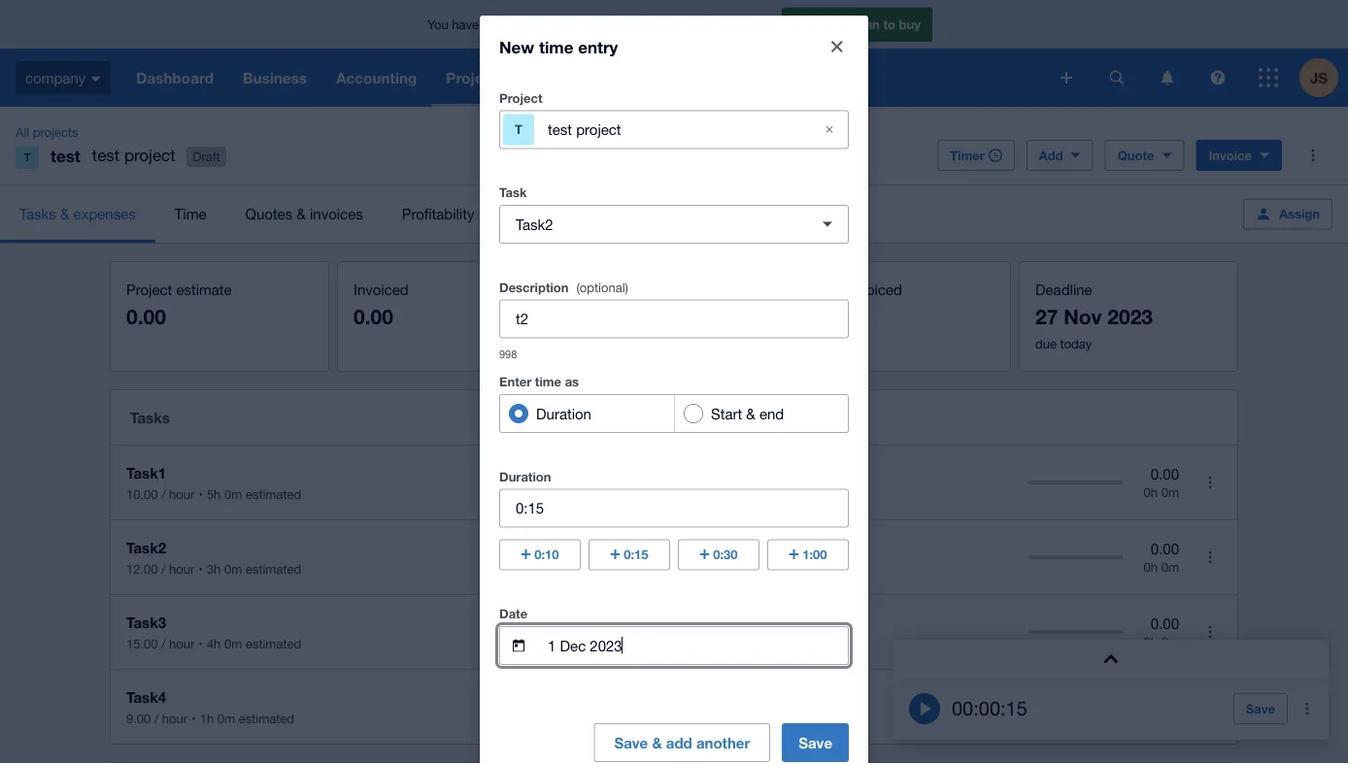Task type: vqa. For each thing, say whether or not it's contained in the screenshot.
primary
no



Task type: describe. For each thing, give the bounding box(es) containing it.
invoiced 0.00
[[354, 281, 409, 329]]

9.00
[[126, 711, 151, 726]]

all projects link
[[8, 122, 86, 142]]

task2 for task2
[[516, 216, 554, 233]]

0.00 inside project estimate 0.00
[[126, 305, 166, 329]]

entry
[[578, 37, 619, 56]]

time link
[[155, 186, 226, 243]]

description
[[500, 280, 569, 295]]

1:00 button
[[768, 540, 849, 571]]

0m inside task4 9.00 / hour • 1h 0m estimated
[[217, 711, 235, 726]]

all projects
[[16, 124, 78, 139]]

Duration field
[[501, 490, 848, 527]]

estimated for task1
[[246, 487, 301, 502]]

quotes & invoices link
[[226, 186, 383, 243]]

deadline 27 nov 2023 due today
[[1036, 281, 1154, 351]]

/ for task3
[[161, 637, 166, 652]]

quotes & invoices
[[245, 206, 363, 223]]

& for time
[[617, 281, 626, 298]]

to be invoiced 31.00
[[809, 281, 903, 329]]

another
[[697, 735, 751, 752]]

choose
[[794, 17, 840, 32]]

invoice
[[1209, 148, 1253, 163]]

clear image
[[811, 110, 849, 149]]

company
[[25, 69, 86, 86]]

time & expenses
[[581, 281, 694, 298]]

invoiced
[[354, 281, 409, 298]]

24
[[483, 17, 497, 32]]

4h
[[207, 637, 221, 652]]

0 horizontal spatial t
[[24, 151, 30, 164]]

save for save & add another
[[615, 735, 648, 752]]

start timer image
[[910, 694, 941, 725]]

close image
[[832, 41, 844, 52]]

close button
[[818, 27, 857, 66]]

svg image left js
[[1260, 68, 1279, 87]]

profitability
[[402, 206, 475, 223]]

0:10 button
[[500, 540, 581, 571]]

loading progress bar
[[643, 675, 722, 764]]

enter time as
[[500, 375, 579, 390]]

0 horizontal spatial save button
[[783, 724, 849, 763]]

test project
[[92, 146, 175, 165]]

hour for task4
[[162, 711, 188, 726]]

estimated for task4
[[239, 711, 294, 726]]

0h for task1
[[1144, 485, 1159, 500]]

description (optional)
[[500, 280, 629, 295]]

as
[[565, 375, 579, 390]]

add button
[[1027, 140, 1094, 171]]

task2 button
[[500, 205, 849, 244]]

add
[[667, 735, 693, 752]]

test for test
[[51, 146, 81, 165]]

js banner
[[0, 0, 1349, 107]]

save & add another button
[[594, 675, 771, 764]]

998
[[500, 348, 517, 361]]

be
[[828, 281, 844, 298]]

to
[[809, 281, 824, 298]]

expenses
[[630, 281, 694, 298]]

project estimate 0.00
[[126, 281, 232, 329]]

enter time as group
[[500, 395, 849, 433]]

/ for task4
[[154, 711, 159, 726]]

t2 text field
[[501, 301, 848, 338]]

3h
[[207, 562, 221, 577]]

estimate
[[176, 281, 232, 298]]

time for new
[[539, 37, 574, 56]]

tasks & expenses link
[[0, 186, 155, 243]]

project for project
[[500, 90, 543, 105]]

0m inside task1 10.00 / hour • 5h 0m estimated
[[224, 487, 242, 502]]

buy
[[900, 17, 921, 32]]

new
[[500, 37, 535, 56]]

projects
[[33, 124, 78, 139]]

1 svg image from the left
[[1110, 70, 1125, 85]]

js button
[[1300, 49, 1349, 107]]

31.00
[[809, 305, 857, 329]]

company button
[[0, 49, 122, 107]]

invoices
[[310, 206, 363, 223]]

0m inside task3 15.00 / hour • 4h 0m estimated
[[224, 637, 242, 652]]

timer
[[951, 148, 985, 163]]

start
[[711, 405, 743, 422]]

& for start
[[747, 405, 756, 422]]

svg image up add popup button
[[1061, 72, 1073, 84]]

all
[[16, 124, 29, 139]]

tasks for tasks & expenses
[[19, 206, 56, 223]]

js
[[1311, 69, 1329, 86]]

0:15 button
[[589, 540, 671, 571]]

invoiced
[[848, 281, 903, 298]]

0:15
[[624, 548, 649, 563]]

expenses
[[73, 206, 136, 223]]

profitability link
[[383, 186, 494, 243]]

0:30
[[714, 548, 738, 563]]

0.00 0h 0m for task1
[[1144, 466, 1180, 500]]

invoice button
[[1197, 140, 1283, 171]]

2023
[[1108, 305, 1154, 329]]

Find or choose a project field
[[546, 111, 803, 148]]

2 svg image from the left
[[1211, 70, 1226, 85]]

• for task2
[[199, 562, 203, 577]]

choose a plan to buy
[[794, 17, 921, 32]]

5h
[[207, 487, 221, 502]]

1 vertical spatial duration
[[500, 469, 551, 484]]

0.00 0h 0m for task3
[[1144, 616, 1180, 650]]



Task type: locate. For each thing, give the bounding box(es) containing it.
(optional)
[[577, 280, 629, 295]]

0.00 0h 0m for task2
[[1144, 541, 1180, 575]]

a
[[844, 17, 851, 32]]

task1
[[126, 465, 166, 482]]

• for task4
[[192, 711, 196, 726]]

0 horizontal spatial tasks
[[19, 206, 56, 223]]

& right quotes
[[297, 206, 306, 223]]

project inside project estimate 0.00
[[126, 281, 172, 298]]

0h
[[1144, 485, 1159, 500], [1144, 560, 1159, 575], [1144, 634, 1159, 650]]

trial,
[[595, 17, 619, 32]]

time down in
[[539, 37, 574, 56]]

project for project estimate 0.00
[[126, 281, 172, 298]]

& inside tasks & expenses link
[[60, 206, 69, 223]]

duration
[[536, 405, 592, 422], [500, 469, 551, 484]]

estimated right "4h" at the left bottom of the page
[[246, 637, 301, 652]]

assign button
[[1244, 199, 1333, 230]]

• inside task4 9.00 / hour • 1h 0m estimated
[[192, 711, 196, 726]]

save for leftmost save button
[[799, 735, 833, 752]]

left
[[532, 17, 549, 32]]

/ right 15.00
[[161, 637, 166, 652]]

time right description
[[581, 281, 613, 298]]

& inside the save & add another button
[[653, 735, 662, 752]]

3 0h from the top
[[1144, 634, 1159, 650]]

0 vertical spatial project
[[500, 90, 543, 105]]

0 vertical spatial tasks
[[19, 206, 56, 223]]

0 horizontal spatial time
[[175, 206, 207, 223]]

• for task1
[[199, 487, 203, 502]]

• inside task3 15.00 / hour • 4h 0m estimated
[[199, 637, 203, 652]]

2 test from the left
[[92, 146, 120, 165]]

0h for task2
[[1144, 560, 1159, 575]]

& inside enter time as group
[[747, 405, 756, 422]]

0 horizontal spatial save
[[615, 735, 648, 752]]

draft
[[193, 149, 220, 164]]

time left 'as'
[[535, 375, 562, 390]]

1 vertical spatial task2
[[126, 539, 166, 557]]

1 0h from the top
[[1144, 485, 1159, 500]]

&
[[60, 206, 69, 223], [297, 206, 306, 223], [617, 281, 626, 298], [747, 405, 756, 422], [653, 735, 662, 752]]

test left "project"
[[92, 146, 120, 165]]

project down new
[[500, 90, 543, 105]]

hour for task1
[[169, 487, 195, 502]]

0 horizontal spatial project
[[126, 281, 172, 298]]

project
[[124, 146, 175, 165]]

features
[[725, 17, 771, 32]]

end
[[760, 405, 785, 422]]

task3
[[126, 614, 166, 632]]

duration up 0:10 button
[[500, 469, 551, 484]]

quote button
[[1106, 140, 1185, 171]]

1 vertical spatial time
[[581, 281, 613, 298]]

svg image up the "invoice" at the top
[[1211, 70, 1226, 85]]

0 vertical spatial task2
[[516, 216, 554, 233]]

tasks up task1
[[130, 409, 170, 427]]

estimated inside task1 10.00 / hour • 5h 0m estimated
[[246, 487, 301, 502]]

in
[[553, 17, 563, 32]]

15.00
[[126, 637, 158, 652]]

0 vertical spatial 0h
[[1144, 485, 1159, 500]]

0.00 inside "invoiced 0.00"
[[354, 305, 393, 329]]

& for save
[[653, 735, 662, 752]]

timer button
[[938, 140, 1015, 171]]

0:30 button
[[678, 540, 760, 571]]

hour for task2
[[169, 562, 195, 577]]

task1 10.00 / hour • 5h 0m estimated
[[126, 465, 301, 502]]

1 vertical spatial t
[[24, 151, 30, 164]]

/ inside task2 12.00 / hour • 3h 0m estimated
[[161, 562, 166, 577]]

estimated for task3
[[246, 637, 301, 652]]

time
[[539, 37, 574, 56], [535, 375, 562, 390]]

duration down 'as'
[[536, 405, 592, 422]]

assign
[[1280, 207, 1321, 222]]

27
[[1036, 305, 1059, 329]]

estimated inside task3 15.00 / hour • 4h 0m estimated
[[246, 637, 301, 652]]

hour inside task2 12.00 / hour • 3h 0m estimated
[[169, 562, 195, 577]]

svg image up the quote popup button
[[1162, 70, 1175, 85]]

task2 inside popup button
[[516, 216, 554, 233]]

& for tasks
[[60, 206, 69, 223]]

1 vertical spatial tasks
[[130, 409, 170, 427]]

/ inside task4 9.00 / hour • 1h 0m estimated
[[154, 711, 159, 726]]

enter
[[500, 375, 532, 390]]

estimated inside task2 12.00 / hour • 3h 0m estimated
[[246, 562, 301, 577]]

tasks
[[19, 206, 56, 223], [130, 409, 170, 427]]

task2 12.00 / hour • 3h 0m estimated
[[126, 539, 301, 577]]

hour left 3h
[[169, 562, 195, 577]]

all
[[709, 17, 722, 32]]

new time entry dialog
[[480, 16, 869, 764]]

2 vertical spatial 0h
[[1144, 634, 1159, 650]]

0 vertical spatial time
[[539, 37, 574, 56]]

1 0.00 0h 0m from the top
[[1144, 466, 1180, 500]]

2 vertical spatial 0.00 0h 0m
[[1144, 616, 1180, 650]]

time for time
[[175, 206, 207, 223]]

svg image
[[1110, 70, 1125, 85], [1211, 70, 1226, 85]]

date
[[500, 607, 528, 622]]

1 vertical spatial project
[[126, 281, 172, 298]]

/ for task1
[[161, 487, 166, 502]]

task2 inside task2 12.00 / hour • 3h 0m estimated
[[126, 539, 166, 557]]

1 vertical spatial time
[[535, 375, 562, 390]]

project inside new time entry dialog
[[500, 90, 543, 105]]

plan
[[855, 17, 880, 32]]

save for save button to the right
[[1247, 702, 1276, 717]]

1:00
[[803, 548, 828, 563]]

& left end
[[747, 405, 756, 422]]

1 horizontal spatial time
[[581, 281, 613, 298]]

1 vertical spatial 0.00 0h 0m
[[1144, 541, 1180, 575]]

0 vertical spatial time
[[175, 206, 207, 223]]

2 horizontal spatial save
[[1247, 702, 1276, 717]]

0m inside task2 12.00 / hour • 3h 0m estimated
[[224, 562, 242, 577]]

& left expenses
[[60, 206, 69, 223]]

• left "4h" at the left bottom of the page
[[199, 637, 203, 652]]

tasks & expenses
[[19, 206, 136, 223]]

1 horizontal spatial save button
[[1234, 694, 1289, 725]]

due
[[1036, 336, 1057, 351]]

save inside button
[[615, 735, 648, 752]]

1 horizontal spatial svg image
[[1211, 70, 1226, 85]]

save & add another
[[615, 735, 751, 752]]

/ right the 12.00
[[161, 562, 166, 577]]

hour inside task1 10.00 / hour • 5h 0m estimated
[[169, 487, 195, 502]]

hour inside task4 9.00 / hour • 1h 0m estimated
[[162, 711, 188, 726]]

svg image up quote
[[1110, 70, 1125, 85]]

estimated for task2
[[246, 562, 301, 577]]

test
[[51, 146, 81, 165], [92, 146, 120, 165]]

/ right 10.00
[[161, 487, 166, 502]]

hour left 1h
[[162, 711, 188, 726]]

0 vertical spatial duration
[[536, 405, 592, 422]]

task2
[[516, 216, 554, 233], [126, 539, 166, 557]]

/ for task2
[[161, 562, 166, 577]]

start & end
[[711, 405, 785, 422]]

& left the expenses
[[617, 281, 626, 298]]

project left estimate
[[126, 281, 172, 298]]

•
[[199, 487, 203, 502], [199, 562, 203, 577], [199, 637, 203, 652], [192, 711, 196, 726]]

days
[[500, 17, 529, 32]]

you have 24 days left in your trial, which includes all features
[[428, 17, 771, 32]]

svg image right "company"
[[91, 77, 100, 81]]

/
[[161, 487, 166, 502], [161, 562, 166, 577], [161, 637, 166, 652], [154, 711, 159, 726]]

task
[[500, 185, 527, 200]]

1 horizontal spatial t
[[515, 122, 523, 137]]

1 horizontal spatial tasks
[[130, 409, 170, 427]]

/ right 9.00
[[154, 711, 159, 726]]

t up task on the left of page
[[515, 122, 523, 137]]

• left 1h
[[192, 711, 196, 726]]

0.00
[[126, 305, 166, 329], [354, 305, 393, 329], [1151, 466, 1180, 483], [1151, 541, 1180, 558], [1151, 616, 1180, 633], [1151, 691, 1180, 708]]

estimated right the 5h
[[246, 487, 301, 502]]

estimated
[[246, 487, 301, 502], [246, 562, 301, 577], [246, 637, 301, 652], [239, 711, 294, 726]]

you
[[428, 17, 449, 32]]

new time entry
[[500, 37, 619, 56]]

• for task3
[[199, 637, 203, 652]]

hour for task3
[[169, 637, 195, 652]]

time for time & expenses
[[581, 281, 613, 298]]

test for test project
[[92, 146, 120, 165]]

0 horizontal spatial svg image
[[1110, 70, 1125, 85]]

• left the 5h
[[199, 487, 203, 502]]

& for quotes
[[297, 206, 306, 223]]

1 horizontal spatial task2
[[516, 216, 554, 233]]

1 test from the left
[[51, 146, 81, 165]]

3 0.00 0h 0m from the top
[[1144, 616, 1180, 650]]

add
[[1040, 148, 1064, 163]]

0 horizontal spatial test
[[51, 146, 81, 165]]

estimated inside task4 9.00 / hour • 1h 0m estimated
[[239, 711, 294, 726]]

estimated right 1h
[[239, 711, 294, 726]]

task2 down task on the left of page
[[516, 216, 554, 233]]

2 0.00 0h 0m from the top
[[1144, 541, 1180, 575]]

1 horizontal spatial project
[[500, 90, 543, 105]]

which
[[622, 17, 655, 32]]

0 vertical spatial t
[[515, 122, 523, 137]]

includes
[[659, 17, 706, 32]]

svg image inside company popup button
[[91, 77, 100, 81]]

Date field
[[546, 628, 848, 665]]

t down all
[[24, 151, 30, 164]]

& inside quotes & invoices link
[[297, 206, 306, 223]]

1h
[[200, 711, 214, 726]]

2 0h from the top
[[1144, 560, 1159, 575]]

have
[[452, 17, 479, 32]]

estimated right 3h
[[246, 562, 301, 577]]

10.00
[[126, 487, 158, 502]]

0 vertical spatial 0.00 0h 0m
[[1144, 466, 1180, 500]]

00:00:15
[[952, 698, 1028, 721]]

& left add
[[653, 735, 662, 752]]

save button
[[1234, 694, 1289, 725], [783, 724, 849, 763]]

hour inside task3 15.00 / hour • 4h 0m estimated
[[169, 637, 195, 652]]

time down draft
[[175, 206, 207, 223]]

task2 for task2 12.00 / hour • 3h 0m estimated
[[126, 539, 166, 557]]

/ inside task1 10.00 / hour • 5h 0m estimated
[[161, 487, 166, 502]]

task4 9.00 / hour • 1h 0m estimated
[[126, 689, 294, 726]]

today
[[1061, 336, 1093, 351]]

1 horizontal spatial test
[[92, 146, 120, 165]]

your
[[566, 17, 591, 32]]

0 horizontal spatial task2
[[126, 539, 166, 557]]

deadline
[[1036, 281, 1093, 298]]

task2 up the 12.00
[[126, 539, 166, 557]]

0h for task3
[[1144, 634, 1159, 650]]

hour left the 5h
[[169, 487, 195, 502]]

hour left "4h" at the left bottom of the page
[[169, 637, 195, 652]]

quotes
[[245, 206, 293, 223]]

nov
[[1064, 305, 1103, 329]]

• inside task1 10.00 / hour • 5h 0m estimated
[[199, 487, 203, 502]]

1 vertical spatial 0h
[[1144, 560, 1159, 575]]

task3 15.00 / hour • 4h 0m estimated
[[126, 614, 301, 652]]

task4
[[126, 689, 166, 707]]

test down projects
[[51, 146, 81, 165]]

1 horizontal spatial save
[[799, 735, 833, 752]]

/ inside task3 15.00 / hour • 4h 0m estimated
[[161, 637, 166, 652]]

• inside task2 12.00 / hour • 3h 0m estimated
[[199, 562, 203, 577]]

quote
[[1118, 148, 1155, 163]]

12.00
[[126, 562, 158, 577]]

tasks left expenses
[[19, 206, 56, 223]]

project
[[500, 90, 543, 105], [126, 281, 172, 298]]

time for enter
[[535, 375, 562, 390]]

tasks for tasks
[[130, 409, 170, 427]]

• left 3h
[[199, 562, 203, 577]]

svg image
[[1260, 68, 1279, 87], [1162, 70, 1175, 85], [1061, 72, 1073, 84], [91, 77, 100, 81]]

t inside dialog
[[515, 122, 523, 137]]

duration inside enter time as group
[[536, 405, 592, 422]]



